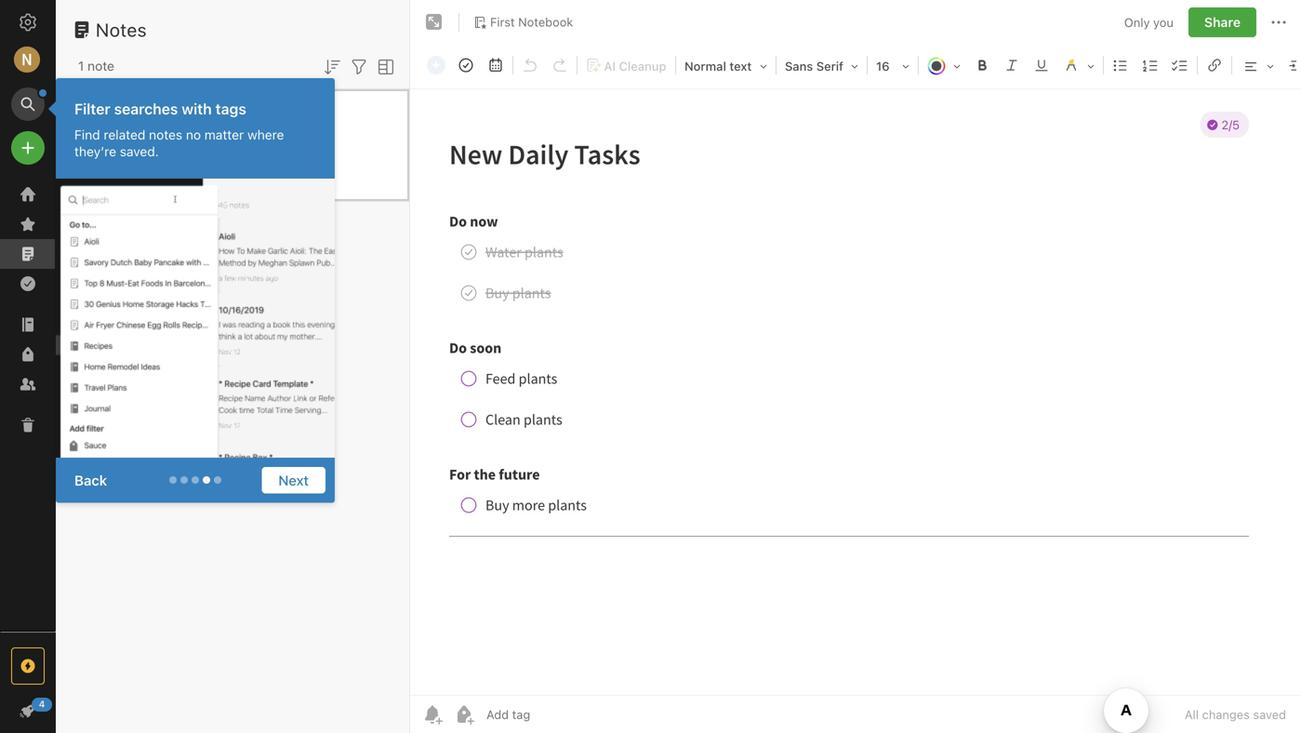 Task type: vqa. For each thing, say whether or not it's contained in the screenshot.
the
yes



Task type: describe. For each thing, give the bounding box(es) containing it.
expand note image
[[423, 11, 446, 33]]

all changes saved
[[1185, 708, 1287, 721]]

note list element
[[56, 0, 410, 733]]

1 note
[[78, 58, 114, 73]]

future
[[228, 126, 264, 141]]

tags
[[216, 100, 246, 118]]

notes
[[149, 127, 182, 142]]

font family image
[[779, 52, 865, 78]]

soon
[[149, 126, 178, 141]]

the
[[205, 126, 224, 141]]

upgrade image
[[17, 655, 39, 677]]

first
[[490, 15, 515, 29]]

all
[[1185, 708, 1199, 721]]

new daily tasks
[[80, 107, 180, 122]]

filter searches with tags find related notes no matter where they're saved.
[[74, 100, 284, 159]]

1 do from the left
[[80, 126, 97, 141]]

task image
[[453, 52, 479, 78]]

changes
[[1203, 708, 1250, 721]]

with
[[182, 100, 212, 118]]

find
[[74, 127, 100, 142]]

2/5
[[100, 171, 118, 184]]

add tag image
[[453, 703, 475, 726]]

now for do
[[100, 126, 125, 141]]

next button
[[262, 467, 326, 494]]

back
[[74, 472, 107, 488]]

numbered list image
[[1138, 52, 1164, 78]]

Note Editor text field
[[410, 89, 1302, 695]]

share button
[[1189, 7, 1257, 37]]

home image
[[17, 183, 39, 206]]

saved
[[1254, 708, 1287, 721]]

bulleted list image
[[1108, 52, 1134, 78]]

highlight image
[[1057, 52, 1102, 78]]

just now
[[80, 150, 127, 163]]

calendar event image
[[483, 52, 509, 78]]

notebook
[[518, 15, 573, 29]]

just
[[80, 150, 102, 163]]

note window element
[[410, 0, 1302, 733]]



Task type: locate. For each thing, give the bounding box(es) containing it.
1 vertical spatial now
[[106, 150, 127, 163]]

note
[[88, 58, 114, 73]]

0 horizontal spatial do
[[80, 126, 97, 141]]

only you
[[1125, 15, 1174, 29]]

font size image
[[870, 52, 916, 78]]

tree
[[0, 180, 56, 631]]

matter
[[205, 127, 244, 142]]

filter searches with tags image
[[56, 179, 335, 458]]

they're
[[74, 144, 116, 159]]

do up saved.
[[129, 126, 146, 141]]

no
[[186, 127, 201, 142]]

saved.
[[120, 144, 159, 159]]

now up the 2/5 on the top of page
[[106, 150, 127, 163]]

next
[[278, 472, 309, 488]]

settings image
[[17, 11, 39, 33]]

first notebook
[[490, 15, 573, 29]]

now for just
[[106, 150, 127, 163]]

only
[[1125, 15, 1150, 29]]

insert link image
[[1202, 52, 1228, 78]]

searches
[[114, 100, 178, 118]]

daily
[[111, 107, 141, 122]]

1 horizontal spatial do
[[129, 126, 146, 141]]

0 vertical spatial now
[[100, 126, 125, 141]]

do
[[80, 126, 97, 141], [129, 126, 146, 141]]

filter
[[74, 100, 110, 118]]

notes
[[96, 19, 147, 40]]

alignment image
[[1235, 52, 1281, 78]]

indent image
[[1283, 52, 1302, 78]]

share
[[1205, 14, 1241, 30]]

1
[[78, 58, 84, 73]]

you
[[1154, 15, 1174, 29]]

add a reminder image
[[421, 703, 444, 726]]

bold image
[[969, 52, 995, 78]]

insert image
[[422, 52, 450, 78]]

heading level image
[[678, 52, 774, 78]]

do now do soon for the future
[[80, 126, 264, 141]]

for
[[182, 126, 202, 141]]

tasks
[[145, 107, 180, 122]]

where
[[247, 127, 284, 142]]

font color image
[[921, 52, 968, 78]]

do up the they're
[[80, 126, 97, 141]]

italic image
[[999, 52, 1025, 78]]

now down daily
[[100, 126, 125, 141]]

related
[[104, 127, 145, 142]]

first notebook button
[[467, 9, 580, 35]]

now
[[100, 126, 125, 141], [106, 150, 127, 163]]

2 do from the left
[[129, 126, 146, 141]]

underline image
[[1029, 52, 1055, 78]]

new
[[80, 107, 107, 122]]

checklist image
[[1168, 52, 1194, 78]]

back button
[[65, 467, 124, 494]]



